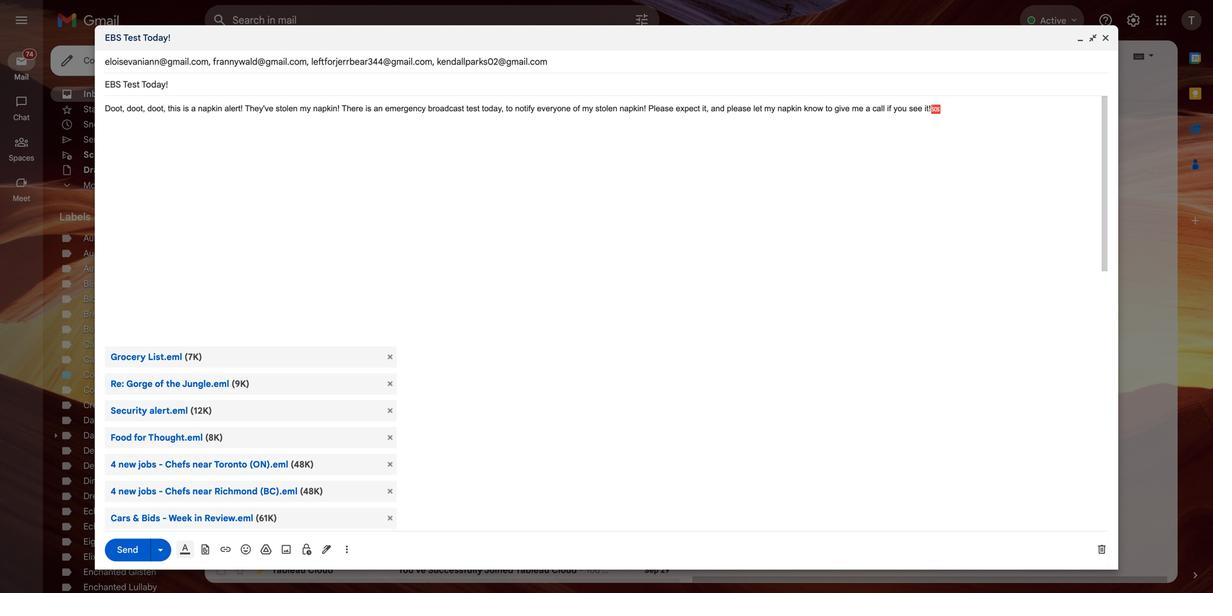 Task type: vqa. For each thing, say whether or not it's contained in the screenshot.
More
yes



Task type: describe. For each thing, give the bounding box(es) containing it.
(12k)
[[190, 405, 212, 416]]

2 echoes from the top
[[83, 521, 113, 532]]

watching
[[446, 104, 485, 115]]

1 to from the left
[[506, 104, 513, 113]]

by for fifth not important switch from the bottom of the main content containing brad
[[318, 476, 329, 487]]

6
[[398, 529, 404, 540]]

noreply
[[272, 370, 302, 381]]

6 new jobs - chefs near richmond (bc) -
[[398, 529, 575, 540]]

grocery list.eml (7k)
[[111, 352, 202, 363]]

blissful
[[83, 278, 112, 289]]

you've
[[398, 565, 426, 576]]

cozy inside the 'cozy joyful crepes day dazzle dewdrop delight delight lush dino dreamy echoes meadow echoes rainbow eight elixir enchanted glisten enchanted lullaby'
[[83, 384, 104, 395]]

attachment: 4 new jobs - chefs near toronto (on).eml. press enter to view the attachment and delete to remove it element
[[105, 454, 397, 475]]

it!
[[925, 104, 932, 113]]

8 not important switch from the top
[[253, 511, 266, 524]]

test
[[123, 32, 141, 43]]

dazzle dewdrop link
[[83, 430, 149, 441]]

google
[[272, 547, 301, 558]]

settings image
[[1127, 13, 1142, 28]]

6 not important switch from the top
[[253, 475, 266, 488]]

important according to google magic. switch for google
[[253, 546, 266, 559]]

b. for fifth not important switch from the bottom of the main content containing brad
[[349, 476, 358, 487]]

4 not important switch from the top
[[253, 440, 266, 453]]

draft
[[293, 441, 313, 452]]

attachment: 4 new jobs - chefs near richmond (bc).eml. press enter to view the attachment and delete to remove it element
[[105, 481, 397, 502]]

1 aurora from the top
[[83, 233, 110, 244]]

more button
[[51, 178, 197, 193]]

aurora radiant link
[[83, 263, 143, 274]]

2 row
[[205, 579, 680, 593]]

attachment: cars & bids - week in review.eml. press enter to view the attachment and delete to remove it element
[[105, 508, 397, 529]]

attachment: food for thought.eml. press enter to view the attachment and delete to remove it element
[[105, 427, 397, 448]]

movie
[[487, 104, 514, 115]]

everyone
[[537, 104, 571, 113]]

if
[[888, 104, 892, 113]]

solace
[[119, 293, 147, 304]]

cars & bids - week in review.eml (61k)
[[111, 513, 277, 524]]

new for 4 new jobs - chefs near richmond (bc).eml (48k)
[[118, 486, 136, 497]]

bjord
[[297, 104, 320, 115]]

2 vertical spatial delight
[[83, 460, 112, 471]]

minimize image
[[1076, 33, 1086, 43]]

joined
[[485, 565, 514, 576]]

b. for 9th not important switch from the top
[[349, 529, 358, 540]]

bids for 6th not important switch from the bottom of the main content containing brad
[[303, 458, 321, 469]]

job alerts by job b. for 9th not important switch from the top
[[272, 529, 358, 540]]

job alerts by job b. for eighth not important switch from the bottom
[[272, 423, 352, 434]]

expect
[[676, 104, 700, 113]]

content link
[[83, 369, 115, 380]]

by for eighth not important switch from the bottom
[[315, 423, 325, 434]]

meadow
[[115, 506, 149, 517]]

alert.eml
[[149, 405, 188, 416]]

scheduled link
[[83, 149, 129, 160]]

crepes link
[[83, 400, 112, 411]]

glisten
[[129, 567, 156, 578]]

2 row from the top
[[205, 331, 680, 349]]

compose button
[[51, 46, 138, 76]]

1 job alerts by job b. row from the top
[[205, 420, 680, 438]]

day
[[83, 415, 99, 426]]

insert photo image
[[280, 543, 293, 556]]

please
[[649, 104, 674, 113]]

& for 6th not important switch from the bottom of the main content containing brad
[[294, 458, 301, 469]]

radiant
[[113, 263, 143, 274]]

sep for 6 new jobs - chefs near richmond (bc) -
[[645, 530, 659, 540]]

3 row from the top
[[205, 402, 680, 420]]

3 aurora from the top
[[83, 263, 110, 274]]

important according to google magic. switch for noreply
[[253, 369, 266, 382]]

alerts for 3rd not important switch from the bottom
[[290, 512, 316, 523]]

notify
[[515, 104, 535, 113]]

29 for you've successfully joined tableau cloud -
[[661, 566, 670, 575]]

1 not important switch from the top
[[253, 334, 266, 346]]

there
[[342, 104, 363, 113]]

2 stolen from the left
[[596, 104, 618, 113]]

send
[[117, 544, 138, 555]]

sent
[[83, 134, 102, 145]]

aurora delight aurora euphoria aurora radiant blissful blossom solace breeze lush bubbles cascade cascade cozy
[[83, 233, 148, 365]]

2 for bjord
[[322, 105, 326, 115]]

b. for eighth not important switch from the bottom
[[344, 423, 352, 434]]

, for bjord
[[292, 104, 295, 115]]

delight inside aurora delight aurora euphoria aurora radiant blissful blossom solace breeze lush bubbles cascade cascade cozy
[[113, 233, 141, 244]]

mail
[[14, 72, 29, 82]]

richmond for (bc)
[[502, 529, 545, 540]]

(9k)
[[232, 378, 250, 389]]

enchanted glisten link
[[83, 567, 156, 578]]

chefs for 4 new jobs - chefs near richmond (bc).eml
[[165, 486, 190, 497]]

Subject field
[[105, 78, 1109, 91]]

me
[[853, 104, 864, 113]]

🆘 image
[[932, 104, 942, 114]]

main content containing brad
[[205, 40, 1179, 593]]

sep 29 for you've successfully joined tableau cloud -
[[645, 566, 670, 575]]

alert!
[[225, 104, 243, 113]]

social tab
[[525, 71, 684, 101]]

jobs for 4 new jobs - chefs near toronto (on).eml
[[138, 459, 156, 470]]

primary tab
[[205, 71, 364, 101]]

tableau cloud
[[272, 565, 333, 576]]

mail heading
[[0, 72, 43, 82]]

insert link ‪(⌘k)‬ image
[[219, 543, 232, 556]]

ican , draft 2
[[272, 441, 320, 452]]

close image
[[1101, 33, 1112, 43]]

delight link
[[83, 445, 112, 456]]

of inside attachment: re: gorge of the jungle.eml. press enter to view the attachment and delete to remove it element
[[155, 378, 164, 389]]

1 enchanted from the top
[[83, 567, 126, 578]]

Search in mail search field
[[205, 5, 660, 35]]

please
[[727, 104, 752, 113]]

important according to google magic. switch for tableau cloud
[[253, 564, 266, 577]]

cozy joyful link
[[83, 384, 130, 395]]

test
[[467, 104, 480, 113]]

starred
[[83, 104, 113, 115]]

insert emoji ‪(⌘⇧2)‬ image
[[240, 543, 252, 556]]

2 cascade from the top
[[83, 354, 119, 365]]

aurora euphoria link
[[83, 248, 148, 259]]

starred link
[[83, 104, 113, 115]]

you've successfully joined tableau cloud -
[[398, 565, 586, 576]]

by for 3rd not important switch from the bottom
[[318, 512, 329, 523]]

2 inside row
[[332, 583, 336, 593]]

by for 9th not important switch from the top
[[318, 529, 329, 540]]

3 job alerts by job b. row from the top
[[205, 508, 680, 526]]

blossom
[[83, 293, 117, 304]]

cars inside ebs test today! dialog
[[111, 513, 131, 524]]

2 for draft
[[316, 442, 320, 451]]

the
[[166, 378, 181, 389]]

dewdrop
[[113, 430, 149, 441]]

9 not important switch from the top
[[253, 529, 266, 541]]

toggle split pane mode image
[[1098, 49, 1110, 62]]

and
[[711, 104, 725, 113]]

insert files using drive image
[[260, 543, 273, 556]]

more
[[83, 180, 104, 191]]

navigation containing mail
[[0, 40, 44, 593]]

sep 29 for 6 new jobs - chefs near richmond (bc) -
[[645, 530, 670, 540]]

1 cars & bids from the top
[[272, 458, 321, 469]]

29 for 6 new jobs - chefs near richmond (bc) -
[[661, 530, 670, 540]]

b. for 3rd not important switch from the bottom
[[349, 512, 358, 523]]

main menu image
[[14, 13, 29, 28]]

ebs test today!
[[105, 32, 171, 43]]

2 cars & bids from the top
[[272, 494, 321, 505]]

important mainly because you often read messages with this label. switch
[[253, 104, 266, 116]]

doot, doot,
[[105, 104, 145, 113]]

toronto
[[214, 459, 247, 470]]

details
[[919, 523, 943, 532]]

euphoria
[[113, 248, 148, 259]]

eight
[[83, 536, 104, 547]]

in
[[194, 513, 202, 524]]

near for (bc).eml
[[193, 486, 212, 497]]

(48k) for 4 new jobs - chefs near richmond (bc).eml (48k)
[[300, 486, 323, 497]]

elixir
[[83, 551, 102, 562]]

insert signature image
[[321, 543, 333, 556]]

you
[[894, 104, 907, 113]]

week
[[169, 513, 192, 524]]

security
[[111, 405, 147, 416]]

sent link
[[83, 134, 102, 145]]

pop out image
[[1089, 33, 1099, 43]]

attachment: grocery list.eml. press enter to view the attachment and delete to remove it element
[[105, 346, 397, 368]]

dreamy link
[[83, 491, 114, 502]]

delight lush link
[[83, 460, 133, 471]]

cars for 6th not important switch from the bottom of the main content containing brad
[[272, 458, 292, 469]]

refresh image
[[253, 49, 266, 62]]

know
[[805, 104, 824, 113]]

more options image
[[343, 543, 351, 556]]

2 a from the left
[[866, 104, 871, 113]]

advanced search options image
[[630, 7, 655, 32]]

attach files image
[[199, 543, 212, 556]]



Task type: locate. For each thing, give the bounding box(es) containing it.
bids for fourth not important switch from the bottom
[[303, 494, 321, 505]]

not important switch down attachment: food for thought.eml. press enter to view the attachment and delete to remove it element
[[253, 458, 266, 470]]

lullaby
[[129, 582, 157, 593]]

not important switch down attachment: security alert.eml. press enter to view the attachment and delete to remove it element
[[253, 422, 266, 435]]

& down ican , draft 2
[[294, 458, 301, 469]]

2 is from the left
[[366, 104, 372, 113]]

0 vertical spatial lush
[[114, 309, 133, 320]]

1 horizontal spatial is
[[366, 104, 372, 113]]

(48k) right (bc).eml
[[300, 486, 323, 497]]

1 vertical spatial of
[[155, 378, 164, 389]]

kendallparks02@gmail.com
[[437, 56, 548, 67]]

near inside main content
[[480, 529, 500, 540]]

see
[[910, 104, 923, 113]]

1 vertical spatial 2
[[316, 442, 320, 451]]

0 horizontal spatial cloud
[[308, 565, 333, 576]]

dazzle
[[83, 430, 110, 441]]

row containing job alerts by job b.
[[205, 526, 680, 544]]

stolen down the primary tab at the left of the page
[[276, 104, 298, 113]]

breeze
[[83, 309, 111, 320]]

important according to google magic. switch inside "noreply" row
[[253, 369, 266, 382]]

joyful
[[105, 384, 130, 395]]

re:
[[111, 378, 124, 389]]

1 vertical spatial 29
[[661, 566, 670, 575]]

4 new jobs - chefs near toronto (on).eml (48k)
[[111, 459, 314, 470]]

delight
[[113, 233, 141, 244], [83, 445, 112, 456], [83, 460, 112, 471]]

row containing brad
[[205, 101, 680, 119]]

echoes meadow link
[[83, 506, 149, 517]]

bids left week
[[142, 513, 160, 524]]

is left an
[[366, 104, 372, 113]]

(7k)
[[185, 352, 202, 363]]

2 vertical spatial &
[[133, 513, 139, 524]]

4 new jobs - chefs near richmond (bc).eml (48k)
[[111, 486, 323, 497]]

1 cars & bids row from the top
[[205, 455, 680, 473]]

1 vertical spatial sep 29
[[645, 566, 670, 575]]

1 vertical spatial &
[[294, 494, 301, 505]]

of right 🎃 icon
[[573, 104, 580, 113]]

my right let on the right of page
[[765, 104, 776, 113]]

inbox
[[83, 89, 107, 100]]

0 horizontal spatial stolen
[[276, 104, 298, 113]]

day link
[[83, 415, 99, 426]]

3 my from the left
[[765, 104, 776, 113]]

today!
[[143, 32, 171, 43]]

2 important according to google magic. switch from the top
[[253, 546, 266, 559]]

1 important according to google magic. switch from the top
[[253, 369, 266, 382]]

my down social tab
[[583, 104, 594, 113]]

richmond for (bc).eml
[[215, 486, 258, 497]]

important according to google magic. switch inside google row
[[253, 546, 266, 559]]

tab list
[[1179, 40, 1214, 548], [205, 71, 1179, 101]]

0 horizontal spatial cozy
[[83, 384, 104, 395]]

2 right the draft
[[316, 442, 320, 451]]

(48k) down the draft
[[291, 459, 314, 470]]

by
[[315, 423, 325, 434], [318, 476, 329, 487], [318, 512, 329, 523], [318, 529, 329, 540]]

cell inside row
[[272, 405, 398, 417]]

enchanted lullaby link
[[83, 582, 157, 593]]

spaces heading
[[0, 153, 43, 163]]

2 job alerts by job b. row from the top
[[205, 473, 680, 491]]

0 horizontal spatial to
[[506, 104, 513, 113]]

echoes up eight link
[[83, 521, 113, 532]]

attachment: re: gorge of the jungle.eml. press enter to view the attachment and delete to remove it element
[[105, 373, 397, 395]]

1 horizontal spatial napkin
[[778, 104, 802, 113]]

2 vertical spatial near
[[480, 529, 500, 540]]

cell up noreply
[[272, 352, 398, 364]]

cell
[[272, 352, 398, 364], [272, 405, 398, 417]]

3 important according to google magic. switch from the top
[[253, 564, 266, 577]]

4 down delight link
[[111, 459, 116, 470]]

give
[[835, 104, 850, 113]]

to left give
[[826, 104, 833, 113]]

stolen down social tab
[[596, 104, 618, 113]]

chefs for 6 new jobs - chefs near richmond (bc)
[[452, 529, 478, 540]]

an
[[374, 104, 383, 113]]

job alerts by job b. row
[[205, 420, 680, 438], [205, 473, 680, 491], [205, 508, 680, 526]]

0 vertical spatial of
[[573, 104, 580, 113]]

2 to from the left
[[826, 104, 833, 113]]

new for 4 new jobs - chefs near toronto (on).eml (48k)
[[118, 459, 136, 470]]

meet heading
[[0, 193, 43, 204]]

new up meadow
[[118, 486, 136, 497]]

cars for fourth not important switch from the bottom
[[272, 494, 292, 505]]

not important switch down attachment: 4 new jobs - chefs near richmond (bc).eml. press enter to view the attachment and delete to remove it element
[[253, 511, 266, 524]]

job alerts by job b.
[[272, 423, 352, 434], [272, 476, 358, 487], [272, 512, 358, 523], [272, 529, 358, 540]]

5 row from the top
[[205, 526, 680, 544]]

(on).eml
[[250, 459, 288, 470]]

bubbles link
[[83, 324, 116, 335]]

1 my from the left
[[300, 104, 311, 113]]

tableau down google
[[272, 565, 306, 576]]

cars & bids down ican , draft 2
[[272, 458, 321, 469]]

0 vertical spatial chefs
[[165, 459, 190, 470]]

bids right (bc).eml
[[303, 494, 321, 505]]

drafts link
[[83, 164, 110, 175]]

napkin!
[[313, 104, 340, 113], [620, 104, 647, 113]]

chefs up google row
[[452, 529, 478, 540]]

older image
[[1072, 49, 1085, 62]]

2 vertical spatial jobs
[[426, 529, 444, 540]]

0 horizontal spatial tableau
[[272, 565, 306, 576]]

2 enchanted from the top
[[83, 582, 126, 593]]

0 vertical spatial 29
[[661, 530, 670, 540]]

bids inside ebs test today! dialog
[[142, 513, 160, 524]]

2 inside brad , bjord 2
[[322, 105, 326, 115]]

1 vertical spatial cell
[[272, 405, 398, 417]]

0 vertical spatial cars
[[272, 458, 292, 469]]

jungle.eml
[[182, 378, 229, 389]]

5 not important switch from the top
[[253, 458, 266, 470]]

new for 6 new jobs - chefs near richmond (bc) -
[[406, 529, 423, 540]]

2 29 from the top
[[661, 566, 670, 575]]

jobs inside row
[[426, 529, 444, 540]]

chefs for 4 new jobs - chefs near toronto (on).eml
[[165, 459, 190, 470]]

my right brad
[[300, 104, 311, 113]]

chat heading
[[0, 113, 43, 123]]

2 vertical spatial new
[[406, 529, 423, 540]]

cell up the draft
[[272, 405, 398, 417]]

cloud
[[308, 565, 333, 576], [552, 565, 577, 576]]

aurora up blissful link
[[83, 263, 110, 274]]

1 horizontal spatial a
[[866, 104, 871, 113]]

job alerts by job b. for 3rd not important switch from the bottom
[[272, 512, 358, 523]]

1 stolen from the left
[[276, 104, 298, 113]]

4 row from the top
[[205, 438, 680, 455]]

more send options image
[[154, 544, 167, 556]]

0 horizontal spatial a
[[191, 104, 196, 113]]

details link
[[919, 523, 943, 532]]

1 cascade from the top
[[83, 339, 119, 350]]

list.eml
[[148, 352, 182, 363]]

6 row from the top
[[205, 561, 680, 579]]

1 vertical spatial 4
[[111, 486, 116, 497]]

they've
[[245, 104, 274, 113]]

1 vertical spatial cars
[[272, 494, 292, 505]]

1 vertical spatial near
[[193, 486, 212, 497]]

2 tableau from the left
[[516, 565, 550, 576]]

stolen
[[276, 104, 298, 113], [596, 104, 618, 113]]

0 vertical spatial &
[[294, 458, 301, 469]]

1 horizontal spatial my
[[583, 104, 594, 113]]

not important switch inside atlassian row
[[253, 387, 266, 400]]

1 vertical spatial new
[[118, 486, 136, 497]]

1 vertical spatial job alerts by job b. row
[[205, 473, 680, 491]]

chefs up week
[[165, 486, 190, 497]]

🎃 image
[[555, 105, 565, 116]]

cascade down cascade link
[[83, 354, 119, 365]]

near left 'toronto'
[[193, 459, 212, 470]]

new down food
[[118, 459, 136, 470]]

0 vertical spatial cozy
[[121, 354, 141, 365]]

not important switch up attachment: re: gorge of the jungle.eml. press enter to view the attachment and delete to remove it element
[[253, 334, 266, 346]]

thought.eml
[[148, 432, 203, 443]]

0 vertical spatial important according to google magic. switch
[[253, 369, 266, 382]]

to left notify
[[506, 104, 513, 113]]

snoozed
[[83, 119, 119, 130]]

review.eml
[[205, 513, 253, 524]]

4 inside attachment: 4 new jobs - chefs near richmond (bc).eml. press enter to view the attachment and delete to remove it element
[[111, 486, 116, 497]]

(8k)
[[205, 432, 223, 443]]

4 up echoes meadow link on the bottom of the page
[[111, 486, 116, 497]]

1 vertical spatial cars & bids
[[272, 494, 321, 505]]

jobs
[[138, 459, 156, 470], [138, 486, 156, 497], [426, 529, 444, 540]]

2 vertical spatial cars
[[111, 513, 131, 524]]

richmond
[[215, 486, 258, 497], [502, 529, 545, 540]]

not important switch up (61k)
[[253, 493, 266, 506]]

1 tableau from the left
[[272, 565, 306, 576]]

cloud down (bc)
[[552, 565, 577, 576]]

job alerts by job b. for fifth not important switch from the bottom of the main content containing brad
[[272, 476, 358, 487]]

2 vertical spatial chefs
[[452, 529, 478, 540]]

2 cloud from the left
[[552, 565, 577, 576]]

1 vertical spatial aurora
[[83, 248, 110, 259]]

1 horizontal spatial richmond
[[502, 529, 545, 540]]

4 inside attachment: 4 new jobs - chefs near toronto (on).eml. press enter to view the attachment and delete to remove it element
[[111, 459, 116, 470]]

lush down blossom solace link in the left of the page
[[114, 309, 133, 320]]

lush down food
[[114, 460, 133, 471]]

discard draft ‪(⌘⇧d)‬ image
[[1096, 543, 1109, 556]]

1 cell from the top
[[272, 352, 398, 364]]

0 vertical spatial cell
[[272, 352, 398, 364]]

cozy inside aurora delight aurora euphoria aurora radiant blissful blossom solace breeze lush bubbles cascade cascade cozy
[[121, 354, 141, 365]]

1 cloud from the left
[[308, 565, 333, 576]]

richmond inside ebs test today! dialog
[[215, 486, 258, 497]]

google row
[[205, 544, 680, 561]]

4 for 4 new jobs - chefs near richmond (bc).eml (48k)
[[111, 486, 116, 497]]

of left the
[[155, 378, 164, 389]]

2 napkin from the left
[[778, 104, 802, 113]]

1 echoes from the top
[[83, 506, 113, 517]]

promotions, 2 new messages, tab
[[365, 71, 524, 101]]

1 vertical spatial important according to google magic. switch
[[253, 546, 266, 559]]

for
[[134, 432, 146, 443]]

0 horizontal spatial napkin
[[198, 104, 222, 113]]

1 vertical spatial cars & bids row
[[205, 491, 680, 508]]

2 job alerts by job b. from the top
[[272, 476, 358, 487]]

3 job alerts by job b. from the top
[[272, 512, 358, 523]]

, up the primary tab at the left of the page
[[307, 56, 309, 67]]

ebs test today! dialog
[[95, 25, 1119, 593]]

1 job alerts by job b. from the top
[[272, 423, 352, 434]]

richmond down 'toronto'
[[215, 486, 258, 497]]

not important switch up attachment: security alert.eml. press enter to view the attachment and delete to remove it element
[[253, 387, 266, 400]]

1 vertical spatial bids
[[303, 494, 321, 505]]

1 horizontal spatial napkin!
[[620, 104, 647, 113]]

0 horizontal spatial is
[[183, 104, 189, 113]]

follow link to manage storage image
[[969, 187, 981, 200]]

1 sep from the top
[[645, 530, 659, 540]]

1 napkin! from the left
[[313, 104, 340, 113]]

0 vertical spatial echoes
[[83, 506, 113, 517]]

0 horizontal spatial napkin!
[[313, 104, 340, 113]]

(48k) inside attachment: 4 new jobs - chefs near richmond (bc).eml. press enter to view the attachment and delete to remove it element
[[300, 486, 323, 497]]

gorge
[[126, 378, 153, 389]]

2 horizontal spatial my
[[765, 104, 776, 113]]

emergency
[[385, 104, 426, 113]]

, up promotions, 2 new messages, tab
[[433, 56, 435, 67]]

2 horizontal spatial 2
[[332, 583, 336, 593]]

napkin! left please
[[620, 104, 647, 113]]

important according to google magic. switch down attachment: grocery list.eml. press enter to view the attachment and delete to remove it element
[[253, 369, 266, 382]]

0 vertical spatial sep 29
[[645, 530, 670, 540]]

new right 6
[[406, 529, 423, 540]]

broadcast
[[428, 104, 464, 113]]

not important switch inside 2 row
[[253, 582, 266, 593]]

& inside ebs test today! dialog
[[133, 513, 139, 524]]

0 vertical spatial enchanted
[[83, 567, 126, 578]]

cars & bids
[[272, 458, 321, 469], [272, 494, 321, 505]]

atlassian
[[272, 388, 308, 399]]

important according to google magic. switch down insert files using drive image on the left bottom of the page
[[253, 564, 266, 577]]

meet
[[13, 194, 30, 203]]

snoozed link
[[83, 119, 119, 130]]

cascade down bubbles link
[[83, 339, 119, 350]]

new inside row
[[406, 529, 423, 540]]

4 for 4 new jobs - chefs near toronto (on).eml (48k)
[[111, 459, 116, 470]]

near up in at the left bottom of the page
[[193, 486, 212, 497]]

alerts for fifth not important switch from the bottom of the main content containing brad
[[290, 476, 316, 487]]

enchanted down elixir link
[[83, 567, 126, 578]]

1 4 from the top
[[111, 459, 116, 470]]

1 vertical spatial lush
[[114, 460, 133, 471]]

sep for you've successfully joined tableau cloud -
[[645, 566, 659, 575]]

toggle confidential mode image
[[300, 543, 313, 556]]

0 vertical spatial richmond
[[215, 486, 258, 497]]

security alert.eml (12k)
[[111, 405, 212, 416]]

cascade
[[83, 339, 119, 350], [83, 354, 119, 365]]

delight up the euphoria
[[113, 233, 141, 244]]

let
[[754, 104, 763, 113]]

1 horizontal spatial cloud
[[552, 565, 577, 576]]

2 4 from the top
[[111, 486, 116, 497]]

napkin left alert!
[[198, 104, 222, 113]]

1 horizontal spatial of
[[573, 104, 580, 113]]

cloud down the insert signature image
[[308, 565, 333, 576]]

call
[[873, 104, 886, 113]]

month!
[[516, 104, 546, 115]]

noreply row
[[205, 367, 680, 384]]

2 cell from the top
[[272, 405, 398, 417]]

0 horizontal spatial of
[[155, 378, 164, 389]]

fri, sep 29, 2023, 9:12 am element
[[646, 582, 670, 593]]

richmond left (bc)
[[502, 529, 545, 540]]

0 vertical spatial 2
[[322, 105, 326, 115]]

1 vertical spatial cascade
[[83, 354, 119, 365]]

a right me
[[866, 104, 871, 113]]

napkin
[[198, 104, 222, 113], [778, 104, 802, 113]]

4 job alerts by job b. from the top
[[272, 529, 358, 540]]

cozy up "crepes"
[[83, 384, 104, 395]]

4
[[111, 459, 116, 470], [111, 486, 116, 497]]

eloisevaniann@gmail.com , frannywald@gmail.com , leftforjerrbear344@gmail.com , kendallparks02@gmail.com
[[105, 56, 548, 67]]

2 down 'tableau cloud'
[[332, 583, 336, 593]]

jobs up google row
[[426, 529, 444, 540]]

0 horizontal spatial 2
[[316, 442, 320, 451]]

alerts inside row
[[290, 529, 316, 540]]

2 inside ican , draft 2
[[316, 442, 320, 451]]

2 aurora from the top
[[83, 248, 110, 259]]

send button
[[105, 539, 150, 561]]

it,
[[703, 104, 709, 113]]

2 my from the left
[[583, 104, 594, 113]]

29
[[661, 530, 670, 540], [661, 566, 670, 575]]

1 horizontal spatial to
[[826, 104, 833, 113]]

0 vertical spatial delight
[[113, 233, 141, 244]]

cars & bids up (61k)
[[272, 494, 321, 505]]

2 vertical spatial aurora
[[83, 263, 110, 274]]

1 vertical spatial (48k)
[[300, 486, 323, 497]]

is right the 'this'
[[183, 104, 189, 113]]

aurora down "aurora delight" link
[[83, 248, 110, 259]]

-
[[546, 104, 555, 115], [159, 459, 163, 470], [159, 486, 163, 497], [162, 513, 167, 524], [446, 529, 450, 540], [569, 529, 573, 540], [580, 565, 584, 576]]

8:35 am
[[642, 105, 670, 115]]

2 sep from the top
[[645, 566, 659, 575]]

crepes
[[83, 400, 112, 411]]

tableau right joined
[[516, 565, 550, 576]]

not important switch up attachment: 4 new jobs - chefs near toronto (on).eml. press enter to view the attachment and delete to remove it element
[[253, 440, 266, 453]]

0 vertical spatial cars & bids
[[272, 458, 321, 469]]

blossom solace link
[[83, 293, 147, 304]]

richmond inside row
[[502, 529, 545, 540]]

1 vertical spatial chefs
[[165, 486, 190, 497]]

cascade cozy link
[[83, 354, 141, 365]]

Message Body text field
[[105, 102, 1099, 340]]

job alerts by job b. inside row
[[272, 529, 358, 540]]

, down search in mail image
[[209, 56, 211, 67]]

1 vertical spatial richmond
[[502, 529, 545, 540]]

1 napkin from the left
[[198, 104, 222, 113]]

0 horizontal spatial richmond
[[215, 486, 258, 497]]

, for draft
[[289, 441, 291, 452]]

near for (on).eml
[[193, 459, 212, 470]]

labels heading
[[59, 211, 180, 223]]

0 vertical spatial job alerts by job b. row
[[205, 420, 680, 438]]

rainbow
[[115, 521, 149, 532]]

2 sep 29 from the top
[[645, 566, 670, 575]]

not important switch down insert files using drive image on the left bottom of the page
[[253, 582, 266, 593]]

2
[[322, 105, 326, 115], [316, 442, 320, 451], [332, 583, 336, 593]]

1 vertical spatial cozy
[[83, 384, 104, 395]]

jobs for 6 new jobs - chefs near richmond (bc)
[[426, 529, 444, 540]]

0 vertical spatial sep
[[645, 530, 659, 540]]

a right the 'this'
[[191, 104, 196, 113]]

1 horizontal spatial tableau
[[516, 565, 550, 576]]

row
[[205, 101, 680, 119], [205, 331, 680, 349], [205, 402, 680, 420], [205, 438, 680, 455], [205, 526, 680, 544], [205, 561, 680, 579]]

0 vertical spatial cars & bids row
[[205, 455, 680, 473]]

aurora up aurora euphoria 'link'
[[83, 233, 110, 244]]

3 not important switch from the top
[[253, 422, 266, 435]]

sep
[[645, 530, 659, 540], [645, 566, 659, 575]]

2 right bjord
[[322, 105, 326, 115]]

(48k) for 4 new jobs - chefs near toronto (on).eml (48k)
[[291, 459, 314, 470]]

& up send
[[133, 513, 139, 524]]

1 row from the top
[[205, 101, 680, 119]]

grocery
[[111, 352, 146, 363]]

napkin! left there
[[313, 104, 340, 113]]

0 horizontal spatial my
[[300, 104, 311, 113]]

chefs down thought.eml
[[165, 459, 190, 470]]

atlassian row
[[205, 384, 680, 402]]

not important switch down attachment: 4 new jobs - chefs near toronto (on).eml. press enter to view the attachment and delete to remove it element
[[253, 475, 266, 488]]

0 vertical spatial bids
[[303, 458, 321, 469]]

2 vertical spatial bids
[[142, 513, 160, 524]]

0 vertical spatial (48k)
[[291, 459, 314, 470]]

not important switch up insert files using drive image on the left bottom of the page
[[253, 529, 266, 541]]

2 napkin! from the left
[[620, 104, 647, 113]]

1 vertical spatial enchanted
[[83, 582, 126, 593]]

jobs down the for
[[138, 459, 156, 470]]

, left bjord
[[292, 104, 295, 115]]

cozy joyful crepes day dazzle dewdrop delight delight lush dino dreamy echoes meadow echoes rainbow eight elixir enchanted glisten enchanted lullaby
[[83, 384, 157, 593]]

lush inside aurora delight aurora euphoria aurora radiant blissful blossom solace breeze lush bubbles cascade cascade cozy
[[114, 309, 133, 320]]

& for fourth not important switch from the bottom
[[294, 494, 301, 505]]

1 horizontal spatial cozy
[[121, 354, 141, 365]]

(bc)
[[547, 529, 567, 540]]

& up attachment: cars & bids - week in review.eml. press enter to view the attachment and delete to remove it element
[[294, 494, 301, 505]]

re: gorge of the jungle.eml (9k)
[[111, 378, 250, 389]]

bids
[[303, 458, 321, 469], [303, 494, 321, 505], [142, 513, 160, 524]]

bids down the draft
[[303, 458, 321, 469]]

lush inside the 'cozy joyful crepes day dazzle dewdrop delight delight lush dino dreamy echoes meadow echoes rainbow eight elixir enchanted glisten enchanted lullaby'
[[114, 460, 133, 471]]

dino link
[[83, 475, 102, 487]]

1 a from the left
[[191, 104, 196, 113]]

7 not important switch from the top
[[253, 493, 266, 506]]

jobs for 4 new jobs - chefs near richmond (bc).eml
[[138, 486, 156, 497]]

1 29 from the top
[[661, 530, 670, 540]]

10 not important switch from the top
[[253, 582, 266, 593]]

2 cars & bids row from the top
[[205, 491, 680, 508]]

, for frannywald@gmail.com
[[209, 56, 211, 67]]

not important switch
[[253, 334, 266, 346], [253, 387, 266, 400], [253, 422, 266, 435], [253, 440, 266, 453], [253, 458, 266, 470], [253, 475, 266, 488], [253, 493, 266, 506], [253, 511, 266, 524], [253, 529, 266, 541], [253, 582, 266, 593]]

delight down the dazzle
[[83, 445, 112, 456]]

0 vertical spatial cascade
[[83, 339, 119, 350]]

doot, doot, doot, this is a napkin alert! they've stolen my napkin! there is an emergency broadcast test today, to notify everyone of my stolen napkin! please expect it, and please let my napkin know to give me a call if you see it!
[[105, 104, 932, 113]]

(48k) inside attachment: 4 new jobs - chefs near toronto (on).eml. press enter to view the attachment and delete to remove it element
[[291, 459, 314, 470]]

near for (bc)
[[480, 529, 500, 540]]

brad
[[272, 104, 292, 115]]

0 vertical spatial near
[[193, 459, 212, 470]]

0 vertical spatial 4
[[111, 459, 116, 470]]

enchanted down enchanted glisten link
[[83, 582, 126, 593]]

navigation
[[0, 40, 44, 593]]

napkin left the know
[[778, 104, 802, 113]]

0 vertical spatial jobs
[[138, 459, 156, 470]]

1 horizontal spatial 2
[[322, 105, 326, 115]]

b. inside row
[[349, 529, 358, 540]]

0 vertical spatial new
[[118, 459, 136, 470]]

1 vertical spatial delight
[[83, 445, 112, 456]]

near up you've successfully joined tableau cloud - on the left of the page
[[480, 529, 500, 540]]

1 horizontal spatial stolen
[[596, 104, 618, 113]]

cars & bids row
[[205, 455, 680, 473], [205, 491, 680, 508]]

alerts for eighth not important switch from the bottom
[[289, 423, 313, 434]]

, left the draft
[[289, 441, 291, 452]]

doot,
[[147, 104, 166, 113]]

of inside doot, doot, doot, this is a napkin alert! they've stolen my napkin! there is an emergency broadcast test today, to notify everyone of my stolen napkin! please expect it, and please let my napkin know to give me a call if you see it! 'text box'
[[573, 104, 580, 113]]

2 vertical spatial 2
[[332, 583, 336, 593]]

alerts for 9th not important switch from the top
[[290, 529, 316, 540]]

row containing tableau cloud
[[205, 561, 680, 579]]

1 vertical spatial jobs
[[138, 486, 156, 497]]

echoes down dreamy
[[83, 506, 113, 517]]

main content
[[205, 40, 1179, 593]]

2 vertical spatial job alerts by job b. row
[[205, 508, 680, 526]]

bubbles
[[83, 324, 116, 335]]

search in mail image
[[209, 9, 231, 32]]

1 vertical spatial echoes
[[83, 521, 113, 532]]

2 vertical spatial important according to google magic. switch
[[253, 564, 266, 577]]

mail, 74 unread messages image
[[21, 52, 35, 64]]

inbox link
[[83, 89, 107, 100]]

is
[[183, 104, 189, 113], [366, 104, 372, 113]]

2 not important switch from the top
[[253, 387, 266, 400]]

row containing ican
[[205, 438, 680, 455]]

1 sep 29 from the top
[[645, 530, 670, 540]]

0 vertical spatial aurora
[[83, 233, 110, 244]]

attachment: security alert.eml. press enter to view the attachment and delete to remove it element
[[105, 400, 397, 421]]

cozy up gorge
[[121, 354, 141, 365]]

delight down delight link
[[83, 460, 112, 471]]

starred snoozed sent scheduled drafts
[[83, 104, 129, 175]]

important according to google magic. switch right insert emoji ‪(⌘⇧2)‬ icon in the left bottom of the page
[[253, 546, 266, 559]]

important according to google magic. switch
[[253, 369, 266, 382], [253, 546, 266, 559], [253, 564, 266, 577]]

aurora
[[83, 233, 110, 244], [83, 248, 110, 259], [83, 263, 110, 274]]

1 vertical spatial sep
[[645, 566, 659, 575]]

1 is from the left
[[183, 104, 189, 113]]

jobs up meadow
[[138, 486, 156, 497]]



